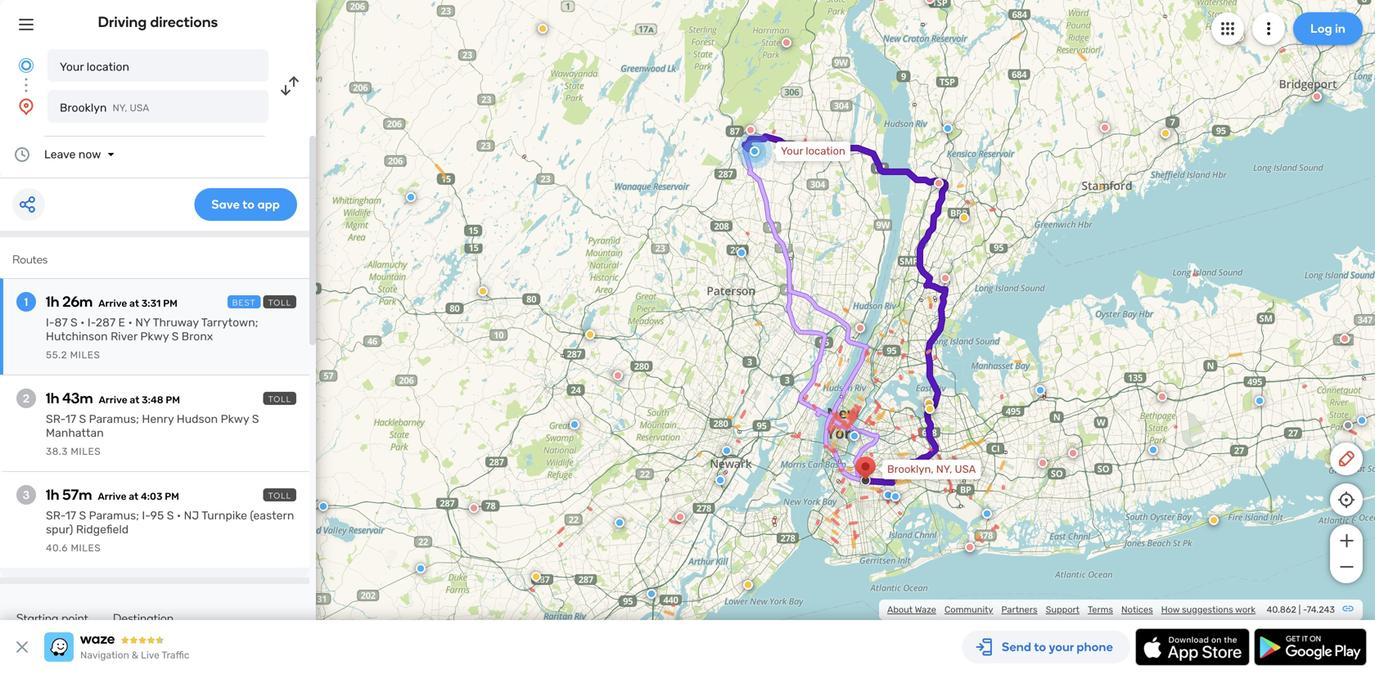 Task type: locate. For each thing, give the bounding box(es) containing it.
work
[[1236, 605, 1256, 616]]

1 horizontal spatial •
[[128, 316, 132, 330]]

i-87 s • i-287 e • ny thruway tarrytown; hutchinson river pkwy s bronx 55.2 miles
[[46, 316, 258, 361]]

arrive
[[98, 298, 127, 310], [99, 395, 127, 406], [98, 491, 127, 503]]

road closed image
[[925, 0, 935, 4], [1101, 123, 1110, 133], [941, 273, 951, 283], [856, 323, 866, 333], [1340, 334, 1350, 344], [1158, 392, 1168, 402], [1069, 449, 1078, 459], [1038, 459, 1048, 468], [676, 513, 685, 522], [965, 543, 975, 553]]

arrive up ridgefield
[[98, 491, 127, 503]]

(eastern
[[250, 509, 294, 523]]

s right the hudson
[[252, 413, 259, 426]]

2 vertical spatial at
[[129, 491, 139, 503]]

17
[[65, 413, 76, 426], [65, 509, 76, 523]]

1 horizontal spatial your
[[781, 145, 803, 158]]

1 1h from the top
[[46, 293, 59, 311]]

about
[[888, 605, 913, 616]]

at
[[129, 298, 139, 310], [130, 395, 139, 406], [129, 491, 139, 503]]

0 vertical spatial miles
[[70, 350, 100, 361]]

38.3
[[46, 446, 68, 458]]

• left nj
[[177, 509, 181, 523]]

s down 'thruway'
[[172, 330, 179, 343]]

usa down your location button
[[130, 102, 149, 114]]

0 horizontal spatial i-
[[46, 316, 54, 330]]

x image
[[12, 638, 32, 658]]

paramus;
[[89, 413, 139, 426], [89, 509, 139, 523]]

2 sr- from the top
[[46, 509, 65, 523]]

0 vertical spatial ny,
[[113, 102, 127, 114]]

hazard image
[[538, 24, 548, 34], [585, 330, 595, 340], [925, 405, 935, 414], [1209, 516, 1219, 526], [743, 581, 753, 590]]

at left 3:31
[[129, 298, 139, 310]]

live
[[141, 650, 160, 662]]

87
[[54, 316, 68, 330]]

driving directions
[[98, 13, 218, 31]]

hazard image
[[1161, 129, 1171, 138], [960, 213, 969, 223], [478, 287, 488, 296], [924, 399, 934, 409], [531, 572, 541, 582]]

1 vertical spatial location
[[806, 145, 846, 158]]

pm right 4:03
[[165, 491, 179, 503]]

how
[[1162, 605, 1180, 616]]

starting point
[[16, 612, 88, 626]]

1 vertical spatial usa
[[955, 463, 976, 476]]

your
[[60, 60, 84, 74], [781, 145, 803, 158]]

• for 26m
[[128, 316, 132, 330]]

0 vertical spatial at
[[129, 298, 139, 310]]

clock image
[[12, 145, 32, 165]]

sr- up manhattan
[[46, 413, 65, 426]]

• inside sr-17 s paramus; i-95 s • nj turnpike (eastern spur) ridgefield 40.6 miles
[[177, 509, 181, 523]]

how suggestions work link
[[1162, 605, 1256, 616]]

0 vertical spatial your
[[60, 60, 84, 74]]

17 inside sr-17 s paramus; i-95 s • nj turnpike (eastern spur) ridgefield 40.6 miles
[[65, 509, 76, 523]]

0 vertical spatial 1h
[[46, 293, 59, 311]]

0 vertical spatial paramus;
[[89, 413, 139, 426]]

1 vertical spatial 1h
[[46, 390, 59, 407]]

ny
[[135, 316, 150, 330]]

40.862 | -74.243
[[1267, 605, 1336, 616]]

pm inside 1h 57m arrive at 4:03 pm
[[165, 491, 179, 503]]

1 horizontal spatial usa
[[955, 463, 976, 476]]

traffic
[[162, 650, 189, 662]]

paramus; down 1h 43m arrive at 3:48 pm
[[89, 413, 139, 426]]

starting
[[16, 612, 59, 626]]

1 vertical spatial pm
[[166, 395, 180, 406]]

0 horizontal spatial pkwy
[[140, 330, 169, 343]]

4:03
[[141, 491, 163, 503]]

0 vertical spatial usa
[[130, 102, 149, 114]]

1 vertical spatial 17
[[65, 509, 76, 523]]

usa
[[130, 102, 149, 114], [955, 463, 976, 476]]

arrive inside "1h 26m arrive at 3:31 pm"
[[98, 298, 127, 310]]

bronx
[[182, 330, 213, 343]]

i- for 1h 57m
[[142, 509, 150, 523]]

miles inside i-87 s • i-287 e • ny thruway tarrytown; hutchinson river pkwy s bronx 55.2 miles
[[70, 350, 100, 361]]

pm
[[163, 298, 178, 310], [166, 395, 180, 406], [165, 491, 179, 503]]

17 for 57m
[[65, 509, 76, 523]]

usa for brooklyn,
[[955, 463, 976, 476]]

spur)
[[46, 523, 73, 537]]

best
[[232, 298, 256, 308]]

0 vertical spatial arrive
[[98, 298, 127, 310]]

1 vertical spatial pkwy
[[221, 413, 249, 426]]

miles down ridgefield
[[71, 543, 101, 554]]

police image
[[943, 124, 953, 133], [406, 192, 416, 202], [1255, 396, 1265, 406], [1358, 416, 1367, 426], [570, 420, 580, 430], [850, 432, 860, 441], [1149, 445, 1159, 455], [722, 446, 732, 456], [319, 502, 328, 512], [983, 509, 992, 519], [647, 590, 657, 599]]

0 horizontal spatial usa
[[130, 102, 149, 114]]

17 inside "sr-17 s paramus; henry hudson pkwy s manhattan 38.3 miles"
[[65, 413, 76, 426]]

ny, right brooklyn
[[113, 102, 127, 114]]

e
[[118, 316, 125, 330]]

57m
[[62, 486, 92, 504]]

1
[[24, 295, 28, 309]]

miles inside sr-17 s paramus; i-95 s • nj turnpike (eastern spur) ridgefield 40.6 miles
[[71, 543, 101, 554]]

at left 3:48
[[130, 395, 139, 406]]

sr- inside sr-17 s paramus; i-95 s • nj turnpike (eastern spur) ridgefield 40.6 miles
[[46, 509, 65, 523]]

2 paramus; from the top
[[89, 509, 139, 523]]

destination
[[113, 612, 174, 626]]

at inside 1h 43m arrive at 3:48 pm
[[130, 395, 139, 406]]

notices link
[[1122, 605, 1154, 616]]

1 vertical spatial arrive
[[99, 395, 127, 406]]

pm inside "1h 26m arrive at 3:31 pm"
[[163, 298, 178, 310]]

paramus; inside sr-17 s paramus; i-95 s • nj turnpike (eastern spur) ridgefield 40.6 miles
[[89, 509, 139, 523]]

your location
[[60, 60, 129, 74], [781, 145, 846, 158]]

1 horizontal spatial ny,
[[937, 463, 953, 476]]

1 vertical spatial ny,
[[937, 463, 953, 476]]

point
[[62, 612, 88, 626]]

2 toll from the top
[[268, 395, 292, 405]]

arrive up 287
[[98, 298, 127, 310]]

1 sr- from the top
[[46, 413, 65, 426]]

paramus; inside "sr-17 s paramus; henry hudson pkwy s manhattan 38.3 miles"
[[89, 413, 139, 426]]

suggestions
[[1182, 605, 1234, 616]]

sr-
[[46, 413, 65, 426], [46, 509, 65, 523]]

1h left 57m in the left bottom of the page
[[46, 486, 59, 504]]

thruway
[[153, 316, 199, 330]]

0 horizontal spatial location
[[87, 60, 129, 74]]

i- for 1h 26m
[[88, 316, 96, 330]]

pm right 3:31
[[163, 298, 178, 310]]

1 paramus; from the top
[[89, 413, 139, 426]]

1 horizontal spatial location
[[806, 145, 846, 158]]

pm right 3:48
[[166, 395, 180, 406]]

now
[[79, 148, 101, 161]]

s down 57m in the left bottom of the page
[[79, 509, 86, 523]]

toll
[[268, 298, 292, 308], [268, 395, 292, 405], [268, 491, 292, 501]]

0 vertical spatial your location
[[60, 60, 129, 74]]

17 up 'spur)'
[[65, 509, 76, 523]]

at inside "1h 26m arrive at 3:31 pm"
[[129, 298, 139, 310]]

brooklyn, ny, usa
[[888, 463, 976, 476]]

2 vertical spatial pm
[[165, 491, 179, 503]]

usa inside brooklyn ny, usa
[[130, 102, 149, 114]]

pm for 57m
[[165, 491, 179, 503]]

1h
[[46, 293, 59, 311], [46, 390, 59, 407], [46, 486, 59, 504]]

pkwy
[[140, 330, 169, 343], [221, 413, 249, 426]]

usa right brooklyn,
[[955, 463, 976, 476]]

1 vertical spatial sr-
[[46, 509, 65, 523]]

ny, inside brooklyn ny, usa
[[113, 102, 127, 114]]

• up hutchinson
[[80, 316, 85, 330]]

2 vertical spatial 1h
[[46, 486, 59, 504]]

0 vertical spatial location
[[87, 60, 129, 74]]

1h up 87
[[46, 293, 59, 311]]

•
[[80, 316, 85, 330], [128, 316, 132, 330], [177, 509, 181, 523]]

17 up manhattan
[[65, 413, 76, 426]]

1h for 1h 43m
[[46, 390, 59, 407]]

driving
[[98, 13, 147, 31]]

turnpike
[[202, 509, 247, 523]]

1 horizontal spatial your location
[[781, 145, 846, 158]]

partners
[[1002, 605, 1038, 616]]

sr- inside "sr-17 s paramus; henry hudson pkwy s manhattan 38.3 miles"
[[46, 413, 65, 426]]

0 horizontal spatial ny,
[[113, 102, 127, 114]]

miles down hutchinson
[[70, 350, 100, 361]]

road closed image
[[782, 38, 792, 47], [1313, 92, 1322, 102], [746, 125, 756, 135], [934, 179, 944, 188], [613, 371, 623, 381], [469, 504, 479, 513]]

destination button
[[113, 612, 174, 638]]

0 vertical spatial toll
[[268, 298, 292, 308]]

0 horizontal spatial your
[[60, 60, 84, 74]]

0 vertical spatial pkwy
[[140, 330, 169, 343]]

0 vertical spatial pm
[[163, 298, 178, 310]]

toll for 43m
[[268, 395, 292, 405]]

1h left 43m
[[46, 390, 59, 407]]

3:48
[[142, 395, 163, 406]]

pencil image
[[1337, 450, 1357, 469]]

police image
[[737, 248, 747, 258], [1036, 386, 1046, 395], [716, 476, 725, 486], [884, 490, 893, 500], [891, 492, 901, 502], [615, 518, 625, 528], [416, 564, 426, 574]]

2 vertical spatial toll
[[268, 491, 292, 501]]

2 horizontal spatial i-
[[142, 509, 150, 523]]

sr- up 'spur)'
[[46, 509, 65, 523]]

3 1h from the top
[[46, 486, 59, 504]]

i- inside sr-17 s paramus; i-95 s • nj turnpike (eastern spur) ridgefield 40.6 miles
[[142, 509, 150, 523]]

miles inside "sr-17 s paramus; henry hudson pkwy s manhattan 38.3 miles"
[[71, 446, 101, 458]]

• right e in the top of the page
[[128, 316, 132, 330]]

miles down manhattan
[[71, 446, 101, 458]]

pkwy down ny on the top left of the page
[[140, 330, 169, 343]]

sr- for 57m
[[46, 509, 65, 523]]

3 toll from the top
[[268, 491, 292, 501]]

1 vertical spatial toll
[[268, 395, 292, 405]]

pkwy right the hudson
[[221, 413, 249, 426]]

link image
[[1342, 603, 1355, 616]]

i-
[[46, 316, 54, 330], [88, 316, 96, 330], [142, 509, 150, 523]]

pm for 26m
[[163, 298, 178, 310]]

1 horizontal spatial i-
[[88, 316, 96, 330]]

sr-17 s paramus; i-95 s • nj turnpike (eastern spur) ridgefield 40.6 miles
[[46, 509, 294, 554]]

17 for 43m
[[65, 413, 76, 426]]

your location inside your location button
[[60, 60, 129, 74]]

2 17 from the top
[[65, 509, 76, 523]]

ny, right brooklyn,
[[937, 463, 953, 476]]

leave now
[[44, 148, 101, 161]]

0 vertical spatial sr-
[[46, 413, 65, 426]]

2 1h from the top
[[46, 390, 59, 407]]

miles
[[70, 350, 100, 361], [71, 446, 101, 458], [71, 543, 101, 554]]

1 horizontal spatial pkwy
[[221, 413, 249, 426]]

0 horizontal spatial your location
[[60, 60, 129, 74]]

1 vertical spatial your location
[[781, 145, 846, 158]]

zoom out image
[[1337, 558, 1357, 577]]

waze
[[915, 605, 937, 616]]

paramus; up ridgefield
[[89, 509, 139, 523]]

sr- for 43m
[[46, 413, 65, 426]]

1 17 from the top
[[65, 413, 76, 426]]

about waze link
[[888, 605, 937, 616]]

pkwy inside i-87 s • i-287 e • ny thruway tarrytown; hutchinson river pkwy s bronx 55.2 miles
[[140, 330, 169, 343]]

location
[[87, 60, 129, 74], [806, 145, 846, 158]]

2 horizontal spatial •
[[177, 509, 181, 523]]

arrive inside 1h 43m arrive at 3:48 pm
[[99, 395, 127, 406]]

1 vertical spatial at
[[130, 395, 139, 406]]

pm for 43m
[[166, 395, 180, 406]]

55.2
[[46, 350, 67, 361]]

at left 4:03
[[129, 491, 139, 503]]

at inside 1h 57m arrive at 4:03 pm
[[129, 491, 139, 503]]

arrive inside 1h 57m arrive at 4:03 pm
[[98, 491, 127, 503]]

2 vertical spatial miles
[[71, 543, 101, 554]]

arrive right 43m
[[99, 395, 127, 406]]

ny,
[[113, 102, 127, 114], [937, 463, 953, 476]]

pm inside 1h 43m arrive at 3:48 pm
[[166, 395, 180, 406]]

leave
[[44, 148, 76, 161]]

navigation & live traffic
[[80, 650, 189, 662]]

0 vertical spatial 17
[[65, 413, 76, 426]]

2 vertical spatial arrive
[[98, 491, 127, 503]]

1 vertical spatial miles
[[71, 446, 101, 458]]

1 vertical spatial paramus;
[[89, 509, 139, 523]]

paramus; for 1h 43m
[[89, 413, 139, 426]]

s up manhattan
[[79, 413, 86, 426]]

2
[[23, 392, 29, 406]]

s
[[70, 316, 78, 330], [172, 330, 179, 343], [79, 413, 86, 426], [252, 413, 259, 426], [79, 509, 86, 523], [167, 509, 174, 523]]

3:31
[[141, 298, 161, 310]]



Task type: vqa. For each thing, say whether or not it's contained in the screenshot.
3:31
yes



Task type: describe. For each thing, give the bounding box(es) containing it.
287
[[96, 316, 116, 330]]

pkwy inside "sr-17 s paramus; henry hudson pkwy s manhattan 38.3 miles"
[[221, 413, 249, 426]]

0 horizontal spatial •
[[80, 316, 85, 330]]

terms link
[[1088, 605, 1114, 616]]

henry
[[142, 413, 174, 426]]

at for 43m
[[130, 395, 139, 406]]

current location image
[[16, 56, 36, 75]]

arrive for 1h 57m
[[98, 491, 127, 503]]

accident image
[[1344, 421, 1354, 431]]

1h 26m arrive at 3:31 pm
[[46, 293, 178, 311]]

navigation
[[80, 650, 129, 662]]

1h 57m arrive at 4:03 pm
[[46, 486, 179, 504]]

3
[[23, 488, 30, 502]]

1h 43m arrive at 3:48 pm
[[46, 390, 180, 407]]

74.243
[[1307, 605, 1336, 616]]

&
[[132, 650, 138, 662]]

43m
[[62, 390, 93, 407]]

40.6
[[46, 543, 68, 554]]

usa for brooklyn
[[130, 102, 149, 114]]

your location button
[[47, 49, 269, 82]]

brooklyn,
[[888, 463, 934, 476]]

partners link
[[1002, 605, 1038, 616]]

zoom in image
[[1337, 531, 1357, 551]]

at for 26m
[[129, 298, 139, 310]]

40.862
[[1267, 605, 1297, 616]]

at for 57m
[[129, 491, 139, 503]]

ny, for brooklyn,
[[937, 463, 953, 476]]

terms
[[1088, 605, 1114, 616]]

nj
[[184, 509, 199, 523]]

tarrytown;
[[201, 316, 258, 330]]

hutchinson
[[46, 330, 108, 343]]

community
[[945, 605, 994, 616]]

|
[[1299, 605, 1301, 616]]

starting point button
[[16, 612, 88, 637]]

• for 57m
[[177, 509, 181, 523]]

1h for 1h 57m
[[46, 486, 59, 504]]

hudson
[[177, 413, 218, 426]]

community link
[[945, 605, 994, 616]]

brooklyn ny, usa
[[60, 101, 149, 115]]

your inside button
[[60, 60, 84, 74]]

1 toll from the top
[[268, 298, 292, 308]]

26m
[[62, 293, 93, 311]]

1h for 1h 26m
[[46, 293, 59, 311]]

arrive for 1h 43m
[[99, 395, 127, 406]]

paramus; for 1h 57m
[[89, 509, 139, 523]]

support
[[1046, 605, 1080, 616]]

ridgefield
[[76, 523, 129, 537]]

river
[[111, 330, 138, 343]]

arrive for 1h 26m
[[98, 298, 127, 310]]

location inside button
[[87, 60, 129, 74]]

ny, for brooklyn
[[113, 102, 127, 114]]

notices
[[1122, 605, 1154, 616]]

95
[[150, 509, 164, 523]]

about waze community partners support terms notices how suggestions work
[[888, 605, 1256, 616]]

support link
[[1046, 605, 1080, 616]]

1 vertical spatial your
[[781, 145, 803, 158]]

s right 95
[[167, 509, 174, 523]]

s right 87
[[70, 316, 78, 330]]

manhattan
[[46, 427, 104, 440]]

routes
[[12, 253, 48, 267]]

-
[[1303, 605, 1307, 616]]

toll for 57m
[[268, 491, 292, 501]]

brooklyn
[[60, 101, 107, 115]]

sr-17 s paramus; henry hudson pkwy s manhattan 38.3 miles
[[46, 413, 259, 458]]

directions
[[150, 13, 218, 31]]

location image
[[16, 97, 36, 116]]



